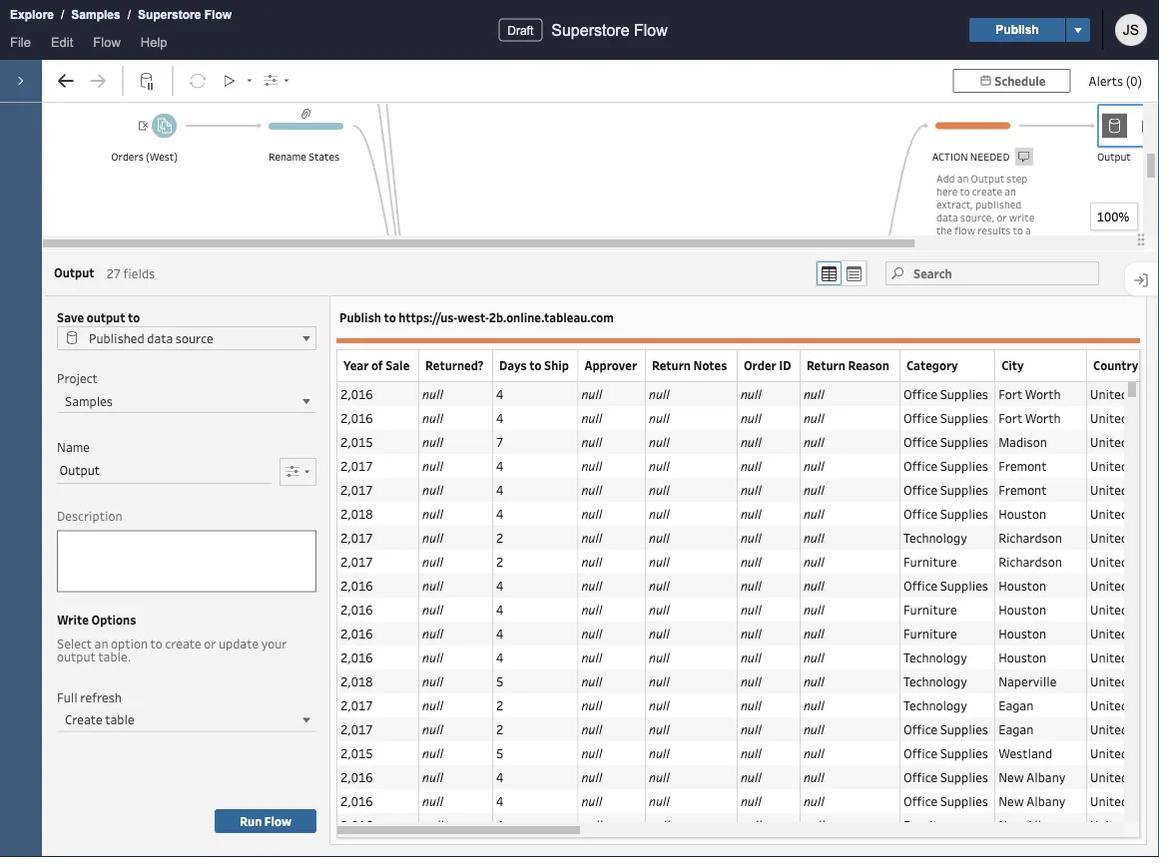 Task type: locate. For each thing, give the bounding box(es) containing it.
Search text field
[[886, 261, 1099, 285]]

2 new from the top
[[999, 793, 1024, 810]]

publish up schedule on the right of the page
[[996, 23, 1039, 36]]

richardson
[[999, 530, 1062, 546], [999, 553, 1062, 570]]

0 horizontal spatial flow
[[93, 34, 121, 49]]

1 vertical spatial samples
[[65, 393, 113, 409]]

0 horizontal spatial create
[[165, 635, 201, 652]]

option group
[[816, 260, 868, 286]]

add
[[937, 171, 955, 185]]

0 horizontal spatial data
[[147, 330, 173, 347]]

15 united from the top
[[1091, 721, 1129, 738]]

an for select an option to create or update your output table.
[[94, 635, 108, 652]]

flow
[[204, 8, 232, 21], [634, 21, 668, 39], [93, 34, 121, 49]]

1 vertical spatial or
[[204, 635, 216, 652]]

2 furniture from the top
[[904, 601, 957, 618]]

samples down project
[[65, 393, 113, 409]]

1 vertical spatial fort
[[999, 410, 1023, 426]]

1 fort from the top
[[999, 386, 1023, 402]]

samples inside popup button
[[65, 393, 113, 409]]

10 supplies from the top
[[940, 769, 989, 786]]

0 horizontal spatial or
[[204, 635, 216, 652]]

output up published
[[87, 309, 125, 325]]

None radio
[[817, 261, 842, 285], [842, 261, 867, 285], [817, 261, 842, 285], [842, 261, 867, 285]]

add an output step here to create an extract, published data source, or write the flow results to a database. to learn more, see tabsoft.co/prepsamp
[[937, 171, 1037, 276]]

None text field
[[57, 531, 317, 592]]

source
[[176, 330, 213, 347]]

an inside select an option to create or update your output table.
[[94, 635, 108, 652]]

0 horizontal spatial superstore
[[138, 8, 201, 21]]

output inside select an option to create or update your output table.
[[57, 648, 96, 665]]

1 fremont from the top
[[999, 458, 1047, 474]]

2 null null null null null null null null null null null null null null null null null null null from the left
[[582, 386, 602, 834]]

alerts (0)
[[1089, 72, 1142, 89]]

2 fort from the top
[[999, 410, 1023, 426]]

0 vertical spatial 2,018
[[341, 506, 373, 522]]

js button
[[1115, 14, 1147, 46]]

an right add
[[957, 171, 969, 185]]

published data source button
[[57, 326, 317, 350]]

/ up edit
[[61, 8, 64, 21]]

return for return reason
[[807, 357, 846, 373]]

7 office from the top
[[904, 577, 938, 594]]

2 return from the left
[[807, 357, 846, 373]]

to inside select an option to create or update your output table.
[[150, 635, 163, 652]]

2 richardson from the top
[[999, 553, 1062, 570]]

0 vertical spatial fort
[[999, 386, 1023, 402]]

madison
[[999, 434, 1047, 450]]

output down write
[[57, 648, 96, 665]]

1 vertical spatial output
[[57, 648, 96, 665]]

0 horizontal spatial return
[[652, 357, 691, 373]]

1 2,016 from the top
[[341, 386, 373, 402]]

7 united from the top
[[1091, 530, 1129, 546]]

help button
[[131, 30, 177, 60]]

1 horizontal spatial an
[[957, 171, 969, 185]]

to
[[960, 184, 970, 198], [1013, 223, 1023, 237], [128, 309, 140, 325], [384, 309, 396, 325], [530, 357, 542, 373], [150, 635, 163, 652]]

2 fremont from the top
[[999, 482, 1047, 498]]

/ right samples link
[[128, 8, 131, 21]]

1 vertical spatial richardson
[[999, 553, 1062, 570]]

to right the option
[[150, 635, 163, 652]]

office supplies office supplies office supplies office supplies office supplies office supplies technology furniture office supplies furniture furniture technology technology technology office supplies office supplies office supplies office supplies furniture
[[904, 386, 989, 834]]

fields
[[123, 265, 155, 281]]

publish inside button
[[996, 23, 1039, 36]]

4 united from the top
[[1091, 458, 1129, 474]]

1 horizontal spatial flow
[[204, 8, 232, 21]]

source,
[[960, 210, 995, 224]]

flow button
[[83, 30, 131, 60]]

return right id
[[807, 357, 846, 373]]

1 united from the top
[[1091, 386, 1129, 402]]

to left ship
[[530, 357, 542, 373]]

superstore flow
[[551, 21, 668, 39]]

richardson right "office supplies office supplies office supplies office supplies office supplies office supplies technology furniture office supplies furniture furniture technology technology technology office supplies office supplies office supplies office supplies furniture" at right
[[999, 553, 1062, 570]]

schedule
[[995, 73, 1046, 89]]

edit button
[[41, 30, 83, 60]]

1 / from the left
[[61, 8, 64, 21]]

4 technology from the top
[[904, 697, 967, 714]]

5 houston from the top
[[999, 649, 1047, 666]]

1 technology from the top
[[904, 530, 967, 546]]

richardson down madison
[[999, 530, 1062, 546]]

order
[[744, 357, 777, 373]]

1 office from the top
[[904, 386, 938, 402]]

4 2,017 from the top
[[341, 553, 373, 570]]

5 2,017 from the top
[[341, 697, 373, 714]]

eagan up westland
[[999, 721, 1034, 738]]

create inside the "add an output step here to create an extract, published data source, or write the flow results to a database. to learn more, see tabsoft.co/prepsamp"
[[972, 184, 1003, 198]]

fort down city
[[999, 386, 1023, 402]]

18 united from the top
[[1091, 793, 1129, 810]]

2 vertical spatial new
[[999, 817, 1024, 834]]

superstore right draft
[[551, 21, 630, 39]]

6 office from the top
[[904, 506, 938, 522]]

5
[[496, 673, 503, 690], [496, 745, 503, 762]]

8 office from the top
[[904, 721, 938, 738]]

step
[[1007, 171, 1028, 185]]

city
[[1002, 357, 1024, 373]]

save
[[57, 309, 84, 325]]

8 state from the top
[[1131, 553, 1159, 570]]

create right the option
[[165, 635, 201, 652]]

9 4 from the top
[[496, 649, 503, 666]]

0 vertical spatial 5
[[496, 673, 503, 690]]

fort up madison
[[999, 410, 1023, 426]]

7
[[496, 434, 503, 450]]

an for add an output step here to create an extract, published data source, or write the flow results to a database. to learn more, see tabsoft.co/prepsamp
[[957, 171, 969, 185]]

1 vertical spatial worth
[[1025, 410, 1061, 426]]

1 4 from the top
[[496, 386, 503, 402]]

1 vertical spatial data
[[147, 330, 173, 347]]

return for return notes
[[652, 357, 691, 373]]

rename
[[269, 150, 306, 164]]

0 vertical spatial create
[[972, 184, 1003, 198]]

0 vertical spatial publish
[[996, 23, 1039, 36]]

1 vertical spatial eagan
[[999, 721, 1034, 738]]

publish button
[[970, 18, 1065, 42]]

publish for publish to https://us-west-2b.online.tableau.com
[[340, 309, 381, 325]]

category
[[907, 357, 958, 373]]

4
[[496, 386, 503, 402], [496, 410, 503, 426], [496, 458, 503, 474], [496, 482, 503, 498], [496, 506, 503, 522], [496, 577, 503, 594], [496, 601, 503, 618], [496, 625, 503, 642], [496, 649, 503, 666], [496, 769, 503, 786], [496, 793, 503, 810], [496, 817, 503, 834]]

2 2,015 from the top
[[341, 745, 373, 762]]

0 vertical spatial fremont
[[999, 458, 1047, 474]]

or left update
[[204, 635, 216, 652]]

7 2,016 from the top
[[341, 769, 373, 786]]

supplies
[[940, 386, 989, 402], [940, 410, 989, 426], [940, 434, 989, 450], [940, 458, 989, 474], [940, 482, 989, 498], [940, 506, 989, 522], [940, 577, 989, 594], [940, 721, 989, 738], [940, 745, 989, 762], [940, 769, 989, 786], [940, 793, 989, 810]]

worth
[[1025, 386, 1061, 402], [1025, 410, 1061, 426]]

create inside select an option to create or update your output table.
[[165, 635, 201, 652]]

2 vertical spatial albany
[[1027, 817, 1066, 834]]

1 return from the left
[[652, 357, 691, 373]]

output down needed
[[971, 171, 1005, 185]]

3 2,017 from the top
[[341, 530, 373, 546]]

12 united from the top
[[1091, 649, 1129, 666]]

published
[[976, 197, 1022, 211]]

or left write
[[997, 210, 1007, 224]]

5 2,016 from the top
[[341, 625, 373, 642]]

save output to
[[57, 309, 140, 325]]

Output text field
[[59, 460, 270, 481]]

null null null null null null null null null null null null null null null null null null null
[[422, 386, 443, 834], [582, 386, 602, 834], [649, 386, 670, 834], [741, 386, 762, 834], [804, 386, 825, 834]]

27 fields
[[106, 265, 155, 281]]

an down write options
[[94, 635, 108, 652]]

1 vertical spatial 2,015
[[341, 745, 373, 762]]

0 horizontal spatial /
[[61, 8, 64, 21]]

state
[[1131, 386, 1159, 402], [1131, 410, 1159, 426], [1131, 434, 1159, 450], [1131, 458, 1159, 474], [1131, 482, 1159, 498], [1131, 506, 1159, 522], [1131, 530, 1159, 546], [1131, 553, 1159, 570], [1131, 577, 1159, 594], [1131, 601, 1159, 618], [1131, 625, 1159, 642], [1131, 649, 1159, 666], [1131, 673, 1159, 690], [1131, 697, 1159, 714], [1131, 721, 1159, 738], [1131, 745, 1159, 762], [1131, 769, 1159, 786], [1131, 793, 1159, 810], [1131, 817, 1159, 834]]

samples
[[71, 8, 121, 21], [65, 393, 113, 409]]

2 state from the top
[[1131, 410, 1159, 426]]

0 vertical spatial 2,015
[[341, 434, 373, 450]]

write options
[[57, 611, 136, 627]]

publish up year
[[340, 309, 381, 325]]

write
[[1009, 210, 1035, 224]]

16 state from the top
[[1131, 745, 1159, 762]]

0 vertical spatial worth
[[1025, 386, 1061, 402]]

1 vertical spatial 5
[[496, 745, 503, 762]]

project
[[57, 370, 98, 387]]

office
[[904, 386, 938, 402], [904, 410, 938, 426], [904, 434, 938, 450], [904, 458, 938, 474], [904, 482, 938, 498], [904, 506, 938, 522], [904, 577, 938, 594], [904, 721, 938, 738], [904, 745, 938, 762], [904, 769, 938, 786], [904, 793, 938, 810]]

data inside popup button
[[147, 330, 173, 347]]

samples button
[[57, 389, 317, 413]]

fort
[[999, 386, 1023, 402], [999, 410, 1023, 426]]

2 horizontal spatial flow
[[634, 21, 668, 39]]

1 albany from the top
[[1027, 769, 1066, 786]]

2,017
[[341, 458, 373, 474], [341, 482, 373, 498], [341, 530, 373, 546], [341, 553, 373, 570], [341, 697, 373, 714], [341, 721, 373, 738]]

or
[[997, 210, 1007, 224], [204, 635, 216, 652]]

an
[[957, 171, 969, 185], [1005, 184, 1016, 198], [94, 635, 108, 652]]

5 supplies from the top
[[940, 482, 989, 498]]

west-
[[458, 309, 489, 325]]

0 vertical spatial data
[[937, 210, 958, 224]]

10 4 from the top
[[496, 769, 503, 786]]

6 4 from the top
[[496, 577, 503, 594]]

1 horizontal spatial return
[[807, 357, 846, 373]]

1 richardson from the top
[[999, 530, 1062, 546]]

1 vertical spatial publish
[[340, 309, 381, 325]]

0 vertical spatial albany
[[1027, 769, 1066, 786]]

3 supplies from the top
[[940, 434, 989, 450]]

2 worth from the top
[[1025, 410, 1061, 426]]

eagan down naperville
[[999, 697, 1034, 714]]

to left the https://us-
[[384, 309, 396, 325]]

2b.online.tableau.com
[[489, 309, 614, 325]]

1 5 from the top
[[496, 673, 503, 690]]

or inside select an option to create or update your output table.
[[204, 635, 216, 652]]

0 vertical spatial richardson
[[999, 530, 1062, 546]]

samples up flow popup button at the top left of the page
[[71, 8, 121, 21]]

1 vertical spatial create
[[165, 635, 201, 652]]

2 2,017 from the top
[[341, 482, 373, 498]]

explore link
[[9, 5, 55, 25]]

days to ship
[[499, 357, 569, 373]]

extract,
[[937, 197, 974, 211]]

of
[[371, 357, 383, 373]]

data down here
[[937, 210, 958, 224]]

0 vertical spatial eagan
[[999, 697, 1034, 714]]

1 null null null null null null null null null null null null null null null null null null null from the left
[[422, 386, 443, 834]]

data left source
[[147, 330, 173, 347]]

1 horizontal spatial data
[[937, 210, 958, 224]]

1 vertical spatial albany
[[1027, 793, 1066, 810]]

5 united from the top
[[1091, 482, 1129, 498]]

output
[[1097, 150, 1131, 164], [971, 171, 1005, 185], [54, 264, 94, 280], [59, 462, 100, 479]]

furniture
[[904, 553, 957, 570], [904, 601, 957, 618], [904, 625, 957, 642], [904, 817, 957, 834]]

approver
[[585, 357, 637, 373]]

states
[[309, 150, 340, 164]]

alerts
[[1089, 72, 1124, 89]]

your
[[261, 635, 287, 652]]

4 supplies from the top
[[940, 458, 989, 474]]

12 state from the top
[[1131, 649, 1159, 666]]

7 4 from the top
[[496, 601, 503, 618]]

database.
[[937, 236, 984, 250]]

2
[[496, 530, 503, 546], [496, 553, 503, 570], [496, 697, 503, 714], [496, 721, 503, 738]]

1 horizontal spatial publish
[[996, 23, 1039, 36]]

1 horizontal spatial /
[[128, 8, 131, 21]]

4 furniture from the top
[[904, 817, 957, 834]]

1 vertical spatial fremont
[[999, 482, 1047, 498]]

2 technology from the top
[[904, 649, 967, 666]]

create up "source,"
[[972, 184, 1003, 198]]

superstore up help at the left top
[[138, 8, 201, 21]]

0 vertical spatial or
[[997, 210, 1007, 224]]

1 horizontal spatial create
[[972, 184, 1003, 198]]

to
[[986, 236, 997, 250]]

2 2,018 from the top
[[341, 673, 373, 690]]

1 vertical spatial 2,018
[[341, 673, 373, 690]]

9 state from the top
[[1131, 577, 1159, 594]]

0 horizontal spatial an
[[94, 635, 108, 652]]

0 horizontal spatial publish
[[340, 309, 381, 325]]

1 horizontal spatial or
[[997, 210, 1007, 224]]

an up write
[[1005, 184, 1016, 198]]

output down name
[[59, 462, 100, 479]]

1 furniture from the top
[[904, 553, 957, 570]]

country
[[1094, 357, 1139, 373]]

0 vertical spatial new
[[999, 769, 1024, 786]]

2,016
[[341, 386, 373, 402], [341, 410, 373, 426], [341, 577, 373, 594], [341, 601, 373, 618], [341, 625, 373, 642], [341, 649, 373, 666], [341, 769, 373, 786], [341, 793, 373, 810], [341, 817, 373, 834]]

1 vertical spatial new
[[999, 793, 1024, 810]]

2 albany from the top
[[1027, 793, 1066, 810]]

3 new from the top
[[999, 817, 1024, 834]]

4 2 from the top
[[496, 721, 503, 738]]

output down alerts (0)
[[1097, 150, 1131, 164]]

2 2,016 from the top
[[341, 410, 373, 426]]

return left notes
[[652, 357, 691, 373]]

10 state from the top
[[1131, 601, 1159, 618]]



Task type: vqa. For each thing, say whether or not it's contained in the screenshot.
Naperville
yes



Task type: describe. For each thing, give the bounding box(es) containing it.
10 united from the top
[[1091, 601, 1129, 618]]

2 office from the top
[[904, 410, 938, 426]]

4 houston from the top
[[999, 625, 1047, 642]]

output left 27
[[54, 264, 94, 280]]

published data source
[[89, 330, 213, 347]]

1 2 from the top
[[496, 530, 503, 546]]

orders (west)
[[111, 150, 178, 164]]

13 united from the top
[[1091, 673, 1129, 690]]

the
[[937, 223, 952, 237]]

1 2,017 from the top
[[341, 458, 373, 474]]

(west)
[[146, 150, 178, 164]]

6 united from the top
[[1091, 506, 1129, 522]]

naperville
[[999, 673, 1057, 690]]

2 horizontal spatial an
[[1005, 184, 1016, 198]]

here
[[937, 184, 958, 198]]

19 united from the top
[[1091, 817, 1129, 834]]

united state united state united state united state united state united state united state united state united state united state united state united state united state united state united state united state united state united state united state
[[1091, 386, 1159, 834]]

1 2,018 from the top
[[341, 506, 373, 522]]

11 office from the top
[[904, 793, 938, 810]]

8 2,016 from the top
[[341, 793, 373, 810]]

flow
[[955, 223, 976, 237]]

options
[[91, 611, 136, 627]]

edit
[[51, 34, 73, 49]]

tabsoft.co/prepsamp
[[937, 262, 1037, 276]]

1 houston from the top
[[999, 506, 1047, 522]]

5 4 from the top
[[496, 506, 503, 522]]

days
[[499, 357, 527, 373]]

9 office from the top
[[904, 745, 938, 762]]

3 state from the top
[[1131, 434, 1159, 450]]

learn
[[999, 236, 1023, 250]]

5 null null null null null null null null null null null null null null null null null null null from the left
[[804, 386, 825, 834]]

1 horizontal spatial superstore
[[551, 21, 630, 39]]

refresh
[[80, 689, 122, 706]]

3 technology from the top
[[904, 673, 967, 690]]

returned?
[[425, 357, 484, 373]]

11 united from the top
[[1091, 625, 1129, 642]]

action
[[932, 150, 968, 164]]

0 vertical spatial output
[[87, 309, 125, 325]]

explore / samples / superstore flow
[[10, 8, 232, 21]]

year
[[344, 357, 369, 373]]

draft
[[508, 23, 534, 37]]

update
[[219, 635, 259, 652]]

6 state from the top
[[1131, 506, 1159, 522]]

create
[[65, 712, 103, 728]]

option
[[111, 635, 148, 652]]

18 state from the top
[[1131, 793, 1159, 810]]

19 state from the top
[[1131, 817, 1159, 834]]

6 2,016 from the top
[[341, 649, 373, 666]]

table.
[[98, 648, 131, 665]]

ship
[[544, 357, 569, 373]]

16 united from the top
[[1091, 745, 1129, 762]]

select an option to create or update your output table.
[[57, 635, 287, 665]]

15 state from the top
[[1131, 721, 1159, 738]]

11 supplies from the top
[[940, 793, 989, 810]]

full refresh
[[57, 689, 122, 706]]

explore
[[10, 8, 54, 21]]

4 4 7 4 4 4 2 2 4 4 4 4 5 2 2 5 4 4 4
[[496, 386, 503, 834]]

notes
[[694, 357, 727, 373]]

1 supplies from the top
[[940, 386, 989, 402]]

output inside the "add an output step here to create an extract, published data source, or write the flow results to a database. to learn more, see tabsoft.co/prepsamp"
[[971, 171, 1005, 185]]

to up published data source
[[128, 309, 140, 325]]

to right here
[[960, 184, 970, 198]]

table
[[105, 712, 134, 728]]

3 4 from the top
[[496, 458, 503, 474]]

needed
[[970, 150, 1010, 164]]

westland
[[999, 745, 1053, 762]]

js
[[1123, 22, 1140, 37]]

select
[[57, 635, 92, 652]]

5 state from the top
[[1131, 482, 1159, 498]]

3 furniture from the top
[[904, 625, 957, 642]]

6 supplies from the top
[[940, 506, 989, 522]]

name
[[57, 439, 90, 456]]

file button
[[0, 30, 41, 60]]

14 united from the top
[[1091, 697, 1129, 714]]

1 new from the top
[[999, 769, 1024, 786]]

4 2,016 from the top
[[341, 601, 373, 618]]

5 office from the top
[[904, 482, 938, 498]]

8 united from the top
[[1091, 553, 1129, 570]]

1 2,015 from the top
[[341, 434, 373, 450]]

a
[[1025, 223, 1031, 237]]

4 office from the top
[[904, 458, 938, 474]]

7 supplies from the top
[[940, 577, 989, 594]]

3 2 from the top
[[496, 697, 503, 714]]

7 state from the top
[[1131, 530, 1159, 546]]

write
[[57, 611, 89, 627]]

2 4 from the top
[[496, 410, 503, 426]]

flow inside popup button
[[93, 34, 121, 49]]

id
[[779, 357, 791, 373]]

return reason
[[807, 357, 890, 373]]

4 state from the top
[[1131, 458, 1159, 474]]

2 houston from the top
[[999, 577, 1047, 594]]

schedule button
[[953, 69, 1071, 93]]

9 supplies from the top
[[940, 745, 989, 762]]

create table button
[[57, 708, 317, 732]]

3 2,016 from the top
[[341, 577, 373, 594]]

2 eagan from the top
[[999, 721, 1034, 738]]

data inside the "add an output step here to create an extract, published data source, or write the flow results to a database. to learn more, see tabsoft.co/prepsamp"
[[937, 210, 958, 224]]

rename states
[[269, 150, 340, 164]]

2,016 2,016 2,015 2,017 2,017 2,018 2,017 2,017 2,016 2,016 2,016 2,016 2,018 2,017 2,017 2,015 2,016 2,016 2,016
[[341, 386, 373, 834]]

3 houston from the top
[[999, 601, 1047, 618]]

more,
[[937, 249, 964, 263]]

2 / from the left
[[128, 8, 131, 21]]

2 2 from the top
[[496, 553, 503, 570]]

1 state from the top
[[1131, 386, 1159, 402]]

11 state from the top
[[1131, 625, 1159, 642]]

create table
[[65, 712, 134, 728]]

9 united from the top
[[1091, 577, 1129, 594]]

year of sale
[[344, 357, 410, 373]]

orders
[[111, 150, 144, 164]]

fort worth fort worth madison fremont fremont houston richardson richardson houston houston houston houston naperville eagan eagan westland new albany new albany new albany
[[999, 386, 1066, 834]]

3 office from the top
[[904, 434, 938, 450]]

17 united from the top
[[1091, 769, 1129, 786]]

13 state from the top
[[1131, 673, 1159, 690]]

(0)
[[1126, 72, 1142, 89]]

1 eagan from the top
[[999, 697, 1034, 714]]

27
[[106, 265, 121, 281]]

publish for publish
[[996, 23, 1039, 36]]

description
[[57, 508, 122, 525]]

file
[[10, 34, 31, 49]]

or inside the "add an output step here to create an extract, published data source, or write the flow results to a database. to learn more, see tabsoft.co/prepsamp"
[[997, 210, 1007, 224]]

publish to https://us-west-2b.online.tableau.com
[[340, 309, 614, 325]]

2 united from the top
[[1091, 410, 1129, 426]]

1 worth from the top
[[1025, 386, 1061, 402]]

results
[[978, 223, 1011, 237]]

0 vertical spatial samples
[[71, 8, 121, 21]]

output inside output text field
[[59, 462, 100, 479]]

samples link
[[70, 5, 122, 25]]

order id
[[744, 357, 791, 373]]

sale
[[386, 357, 410, 373]]

help
[[141, 34, 167, 49]]

to left a on the top of page
[[1013, 223, 1023, 237]]

8 4 from the top
[[496, 625, 503, 642]]

action needed
[[932, 150, 1010, 164]]

full
[[57, 689, 78, 706]]

https://us-
[[399, 309, 458, 325]]

3 null null null null null null null null null null null null null null null null null null null from the left
[[649, 386, 670, 834]]

reason
[[848, 357, 890, 373]]

4 null null null null null null null null null null null null null null null null null null null from the left
[[741, 386, 762, 834]]

2 supplies from the top
[[940, 410, 989, 426]]

6 2,017 from the top
[[341, 721, 373, 738]]

published
[[89, 330, 144, 347]]

return notes
[[652, 357, 727, 373]]

see
[[966, 249, 982, 263]]



